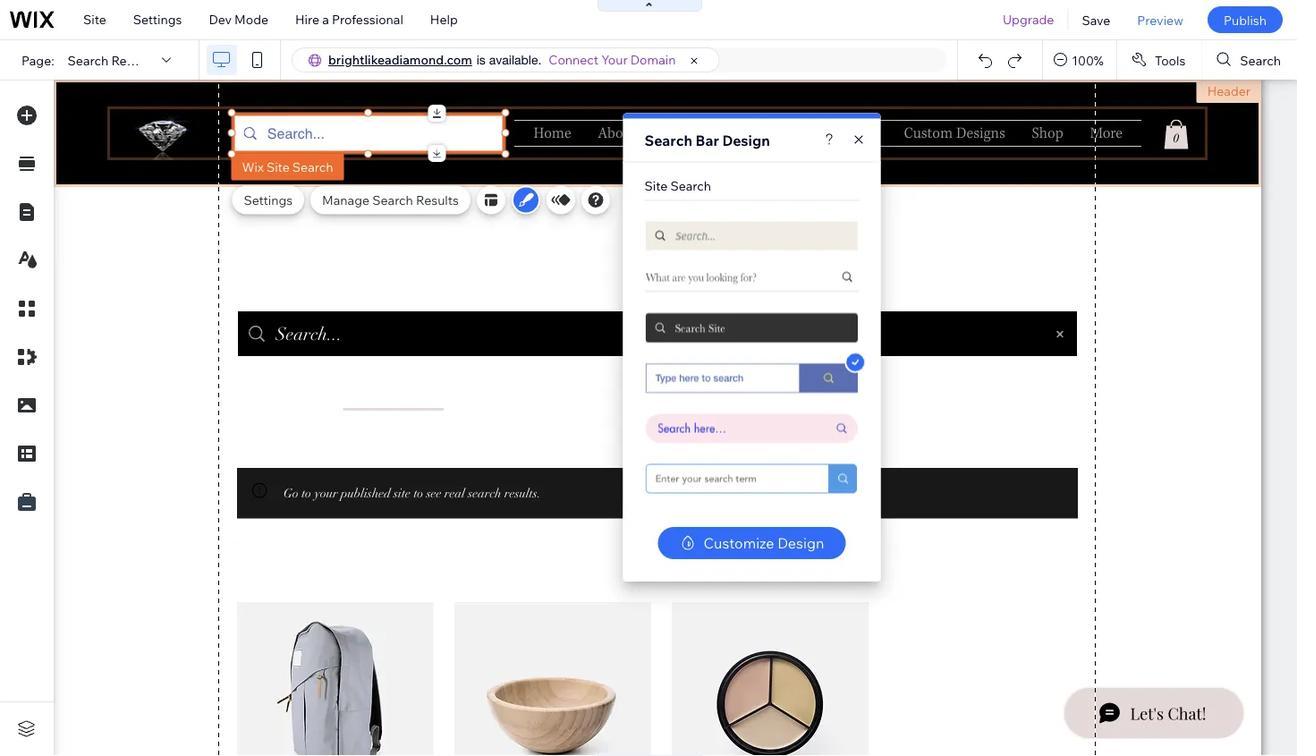 Task type: vqa. For each thing, say whether or not it's contained in the screenshot.
Groups related to Groups
no



Task type: describe. For each thing, give the bounding box(es) containing it.
1 vertical spatial site
[[267, 159, 290, 175]]

save button
[[1069, 0, 1124, 39]]

dev
[[209, 12, 232, 27]]

publish button
[[1208, 6, 1284, 33]]

customize
[[704, 534, 775, 552]]

is
[[477, 52, 486, 67]]

bar
[[696, 131, 720, 149]]

preview button
[[1124, 0, 1198, 39]]

wix site search
[[242, 159, 333, 175]]

site search
[[645, 178, 712, 193]]

save
[[1083, 12, 1111, 28]]

search inside button
[[1241, 52, 1282, 68]]

100% button
[[1044, 40, 1117, 80]]

manage
[[322, 192, 370, 208]]

customize design
[[704, 534, 825, 552]]

dev mode
[[209, 12, 269, 27]]

available.
[[489, 52, 542, 67]]

0 vertical spatial results
[[111, 52, 154, 68]]

brightlikeadiamond.com
[[328, 52, 472, 68]]

1 horizontal spatial results
[[416, 192, 459, 208]]

100%
[[1072, 52, 1104, 68]]

search results
[[68, 52, 154, 68]]



Task type: locate. For each thing, give the bounding box(es) containing it.
a
[[322, 12, 329, 27]]

1 horizontal spatial site
[[267, 159, 290, 175]]

header
[[1208, 83, 1251, 99]]

1 horizontal spatial design
[[778, 534, 825, 552]]

professional
[[332, 12, 404, 27]]

0 vertical spatial design
[[723, 131, 770, 149]]

0 vertical spatial settings
[[133, 12, 182, 27]]

2 vertical spatial site
[[645, 178, 668, 193]]

search bar design
[[645, 131, 770, 149]]

1 vertical spatial design
[[778, 534, 825, 552]]

search button
[[1203, 40, 1298, 80]]

2 horizontal spatial site
[[645, 178, 668, 193]]

design inside button
[[778, 534, 825, 552]]

site for site search
[[645, 178, 668, 193]]

tools
[[1155, 52, 1186, 68]]

0 vertical spatial site
[[83, 12, 106, 27]]

design
[[723, 131, 770, 149], [778, 534, 825, 552]]

is available. connect your domain
[[477, 52, 676, 68]]

wix
[[242, 159, 264, 175]]

0 horizontal spatial results
[[111, 52, 154, 68]]

design right customize
[[778, 534, 825, 552]]

publish
[[1224, 12, 1267, 28]]

settings
[[133, 12, 182, 27], [244, 192, 293, 208]]

customize design button
[[658, 527, 846, 560]]

site up search results
[[83, 12, 106, 27]]

help
[[430, 12, 458, 27]]

settings up search results
[[133, 12, 182, 27]]

site
[[83, 12, 106, 27], [267, 159, 290, 175], [645, 178, 668, 193]]

results
[[111, 52, 154, 68], [416, 192, 459, 208]]

domain
[[631, 52, 676, 68]]

design right bar
[[723, 131, 770, 149]]

1 horizontal spatial settings
[[244, 192, 293, 208]]

hire a professional
[[295, 12, 404, 27]]

mode
[[235, 12, 269, 27]]

1 vertical spatial settings
[[244, 192, 293, 208]]

hire
[[295, 12, 320, 27]]

site for site
[[83, 12, 106, 27]]

your
[[602, 52, 628, 68]]

settings down wix
[[244, 192, 293, 208]]

search
[[68, 52, 109, 68], [1241, 52, 1282, 68], [645, 131, 693, 149], [293, 159, 333, 175], [671, 178, 712, 193], [373, 192, 413, 208]]

preview
[[1138, 12, 1184, 28]]

tools button
[[1118, 40, 1202, 80]]

1 vertical spatial results
[[416, 192, 459, 208]]

manage search results
[[322, 192, 459, 208]]

0 horizontal spatial site
[[83, 12, 106, 27]]

0 horizontal spatial design
[[723, 131, 770, 149]]

connect
[[549, 52, 599, 68]]

site right wix
[[267, 159, 290, 175]]

0 horizontal spatial settings
[[133, 12, 182, 27]]

upgrade
[[1003, 12, 1055, 27]]

site down 'search bar design'
[[645, 178, 668, 193]]



